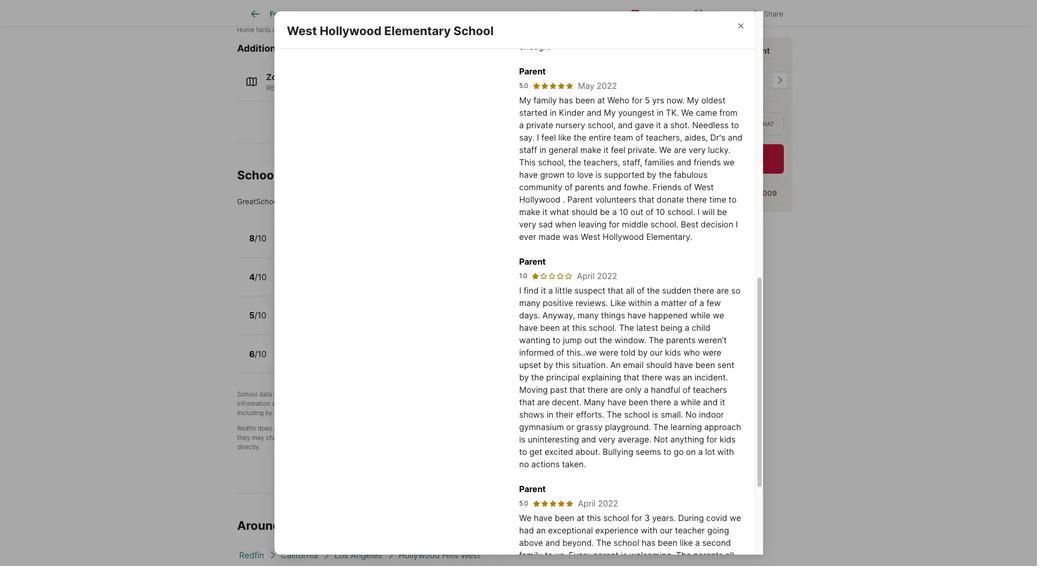 Task type: describe. For each thing, give the bounding box(es) containing it.
tour for tour with a redfin premier agent
[[638, 46, 657, 56]]

enrollment
[[454, 435, 485, 442]]

are left "only"
[[610, 385, 623, 395]]

to inside school service boundaries are intended to be used as a reference only; they may change and are not
[[517, 425, 523, 433]]

school up experience
[[603, 514, 629, 524]]

out inside my family has been at weho for 5 yrs now. my oldest started in kinder and my youngest in tk. we came from a private nursery school, and gave it a shot. needless to say. i feel like the entire team of teachers, aides, dr's and staff in general make it feel private. we are very lucky. this school, the teachers, staff, families and friends we have grown to love is supported by the fabulous community of parents and fowhe. friends of west hollywood . parent volunteers that donate there time to make it what should be a 10 out of 10 school. i will be very sad when leaving for middle school. best decision i ever made was west hollywood elementary.
[[631, 207, 643, 217]]

5.0 for my
[[519, 82, 528, 90]]

wanting
[[519, 335, 550, 346]]

for left middle
[[609, 219, 620, 230]]

by left county
[[299, 26, 306, 33]]

wednesday
[[649, 91, 682, 98]]

are down endorse on the bottom of the page
[[302, 435, 311, 442]]

0 horizontal spatial my
[[519, 95, 531, 106]]

time
[[709, 195, 726, 205]]

are left so
[[716, 286, 729, 296]]

love
[[577, 170, 593, 180]]

0 horizontal spatial or
[[311, 425, 317, 433]]

was inside my family has been at weho for 5 yrs now. my oldest started in kinder and my youngest in tk. we came from a private nursery school, and gave it a shot. needless to say. i feel like the entire team of teachers, aides, dr's and staff in general make it feel private. we are very lucky. this school, the teachers, staff, families and friends we have grown to love is supported by the fabulous community of parents and fowhe. friends of west hollywood . parent volunteers that donate there time to make it what should be a 10 out of 10 school. i will be very sad when leaving for middle school. best decision i ever made was west hollywood elementary.
[[563, 232, 578, 242]]

to inside guaranteed to be accurate. to verify school enrollment eligibility, contact the school district directly.
[[360, 435, 366, 442]]

none button containing 27
[[736, 59, 778, 102]]

a right "ask" on the top of the page
[[664, 189, 668, 198]]

2022 for suspect
[[597, 271, 617, 282]]

/10 for 8 /10
[[255, 234, 267, 244]]

reviews.
[[576, 298, 608, 309]]

was inside i find it a little suspect that all of the sudden there are so many positive reviews. like within a matter of a few days. anyway, many things have happened while we have been at this school. the latest being a child wanting to jump out the window. the parents weren't informed of this..we were told by our kids who were upset by this situation. an email should have been sent by the principal explaining that there was an incident. moving past that there are only a handful of teachers that are decent. many have been there a while and it shows in their efforts. the school is small. no indoor gymnasium or grassy playground. the learning approach is uninteresting and very average. not anything for kids to get excited about. bullying seems to go on a lot with no actions taken.
[[665, 373, 680, 383]]

5.0 for we
[[519, 500, 528, 508]]

hollywood down middle
[[603, 232, 644, 242]]

to
[[406, 435, 413, 442]]

0 vertical spatial kids
[[665, 348, 681, 358]]

0 vertical spatial .
[[401, 26, 403, 33]]

a up say.
[[519, 120, 524, 130]]

by down the upset
[[519, 373, 529, 383]]

been up incident.
[[695, 360, 715, 371]]

at inside my family has been at weho for 5 yrs now. my oldest started in kinder and my youngest in tk. we came from a private nursery school, and gave it a shot. needless to say. i feel like the entire team of teachers, aides, dr's and staff in general make it feel private. we are very lucky. this school, the teachers, staff, families and friends we have grown to love is supported by the fabulous community of parents and fowhe. friends of west hollywood . parent volunteers that donate there time to make it what should be a 10 out of 10 school. i will be very sad when leaving for middle school. best decision i ever made was west hollywood elementary.
[[597, 95, 605, 106]]

1 horizontal spatial greatschools
[[317, 391, 356, 399]]

about.
[[575, 447, 600, 458]]

very inside i find it a little suspect that all of the sudden there are so many positive reviews. like within a matter of a few days. anyway, many things have happened while we have been at this school. the latest being a child wanting to jump out the window. the parents weren't informed of this..we were told by our kids who were upset by this situation. an email should have been sent by the principal explaining that there was an incident. moving past that there are only a handful of teachers that are decent. many have been there a while and it shows in their efforts. the school is small. no indoor gymnasium or grassy playground. the learning approach is uninteresting and very average. not anything for kids to get excited about. bullying seems to go on a lot with no actions taken.
[[598, 435, 615, 445]]

for inside i find it a little suspect that all of the sudden there are so many positive reviews. like within a matter of a few days. anyway, many things have happened while we have been at this school. the latest being a child wanting to jump out the window. the parents weren't informed of this..we were told by our kids who were upset by this situation. an email should have been sent by the principal explaining that there was an incident. moving past that there are only a handful of teachers that are decent. many have been there a while and it shows in their efforts. the school is small. no indoor gymnasium or grassy playground. the learning approach is uninteresting and very average. not anything for kids to get excited about. bullying seems to go on a lot with no actions taken.
[[706, 435, 717, 445]]

by right told
[[638, 348, 648, 358]]

school down service
[[433, 435, 452, 442]]

and down 'via'
[[728, 132, 742, 143]]

get
[[529, 447, 542, 458]]

we inside my family has been at weho for 5 yrs now. my oldest started in kinder and my youngest in tk. we came from a private nursery school, and gave it a shot. needless to say. i feel like the entire team of teachers, aides, dr's and staff in general make it feel private. we are very lucky. this school, the teachers, staff, families and friends we have grown to love is supported by the fabulous community of parents and fowhe. friends of west hollywood . parent volunteers that donate there time to make it what should be a 10 out of 10 school. i will be very sad when leaving for middle school. best decision i ever made was west hollywood elementary.
[[723, 157, 735, 168]]

next image
[[771, 72, 788, 89]]

oldest
[[701, 95, 725, 106]]

the inside guaranteed to be accurate. to verify school enrollment eligibility, contact the school district directly.
[[540, 435, 550, 442]]

by inside first step, and conduct their own investigation to determine their desired schools or school districts, including by contacting and visiting the schools themselves.
[[265, 410, 272, 418]]

been up exceptional
[[555, 514, 574, 524]]

together
[[541, 563, 574, 567]]

that inside my family has been at weho for 5 yrs now. my oldest started in kinder and my youngest in tk. we came from a private nursery school, and gave it a shot. needless to say. i feel like the entire team of teachers, aides, dr's and staff in general make it feel private. we are very lucky. this school, the teachers, staff, families and friends we have grown to love is supported by the fabulous community of parents and fowhe. friends of west hollywood . parent volunteers that donate there time to make it what should be a 10 out of 10 school. i will be very sad when leaving for middle school. best decision i ever made was west hollywood elementary.
[[639, 195, 654, 205]]

parent for family
[[519, 66, 546, 77]]

0 vertical spatial feel
[[541, 132, 556, 143]]

1 horizontal spatial kids
[[720, 435, 736, 445]]

redfin inside , a nonprofit organization. redfin recommends buyers and renters use greatschools information and ratings as a
[[433, 391, 452, 399]]

use
[[551, 391, 561, 399]]

20,
[[375, 26, 384, 33]]

information.
[[363, 425, 398, 433]]

angeles
[[351, 551, 382, 561]]

the left window.
[[599, 335, 612, 346]]

the up moving
[[531, 373, 544, 383]]

share
[[764, 9, 783, 18]]

redfin does not endorse or guarantee this information.
[[237, 425, 398, 433]]

truly
[[587, 563, 604, 567]]

i inside i find it a little suspect that all of the sudden there are so many positive reviews. like within a matter of a few days. anyway, many things have happened while we have been at this school. the latest being a child wanting to jump out the window. the parents weren't informed of this..we were told by our kids who were upset by this situation. an email should have been sent by the principal explaining that there was an incident. moving past that there are only a handful of teachers that are decent. many have been there a while and it shows in their efforts. the school is small. no indoor gymnasium or grassy playground. the learning approach is uninteresting and very average. not anything for kids to get excited about. bullying seems to go on a lot with no actions taken.
[[519, 286, 521, 296]]

resources
[[286, 43, 332, 54]]

are up enrollment
[[479, 425, 488, 433]]

1 horizontal spatial teachers,
[[646, 132, 682, 143]]

for up youngest
[[632, 95, 643, 106]]

fabulous
[[674, 170, 707, 180]]

supported
[[604, 170, 645, 180]]

hollywood left hills
[[399, 551, 440, 561]]

0 vertical spatial many
[[519, 298, 540, 309]]

and up the about. in the bottom of the page
[[581, 435, 596, 445]]

this up guaranteed
[[350, 425, 361, 433]]

a up wednesday button
[[678, 46, 683, 56]]

within
[[628, 298, 652, 309]]

the up not
[[653, 422, 668, 433]]

to left the video
[[731, 120, 739, 130]]

and up contacting
[[272, 400, 283, 408]]

0 horizontal spatial teachers,
[[584, 157, 620, 168]]

0 horizontal spatial on
[[354, 26, 361, 33]]

by right provided
[[308, 391, 315, 399]]

happened
[[649, 311, 688, 321]]

the up love
[[568, 157, 581, 168]]

1 were from the left
[[599, 348, 618, 358]]

4 /10
[[249, 272, 267, 283]]

is left small.
[[652, 410, 658, 420]]

may
[[578, 81, 594, 91]]

to left jump
[[553, 335, 561, 346]]

i right say.
[[537, 132, 539, 143]]

parent for have
[[519, 485, 546, 495]]

started
[[519, 108, 547, 118]]

explaining
[[582, 373, 621, 383]]

a right ,
[[360, 391, 363, 399]]

there inside my family has been at weho for 5 yrs now. my oldest started in kinder and my youngest in tk. we came from a private nursery school, and gave it a shot. needless to say. i feel like the entire team of teachers, aides, dr's and staff in general make it feel private. we are very lucky. this school, the teachers, staff, families and friends we have grown to love is supported by the fabulous community of parents and fowhe. friends of west hollywood . parent volunteers that donate there time to make it what should be a 10 out of 10 school. i will be very sad when leaving for middle school. best decision i ever made was west hollywood elementary.
[[686, 195, 707, 205]]

little
[[555, 286, 572, 296]]

decent.
[[552, 398, 582, 408]]

are inside my family has been at weho for 5 yrs now. my oldest started in kinder and my youngest in tk. we came from a private nursery school, and gave it a shot. needless to say. i feel like the entire team of teachers, aides, dr's and staff in general make it feel private. we are very lucky. this school, the teachers, staff, families and friends we have grown to love is supported by the fabulous community of parents and fowhe. friends of west hollywood . parent volunteers that donate there time to make it what should be a 10 out of 10 school. i will be very sad when leaving for middle school. best decision i ever made was west hollywood elementary.
[[674, 145, 686, 155]]

guaranteed to be accurate. to verify school enrollment eligibility, contact the school district directly.
[[237, 435, 593, 452]]

school down welcoming.
[[645, 563, 671, 567]]

with inside i find it a little suspect that all of the sudden there are so many positive reviews. like within a matter of a few days. anyway, many things have happened while we have been at this school. the latest being a child wanting to jump out the window. the parents weren't informed of this..we were told by our kids who were upset by this situation. an email should have been sent by the principal explaining that there was an incident. moving past that there are only a handful of teachers that are decent. many have been there a while and it shows in their efforts. the school is small. no indoor gymnasium or grassy playground. the learning approach is uninteresting and very average. not anything for kids to get excited about. bullying seems to go on a lot with no actions taken.
[[717, 447, 734, 458]]

sale
[[445, 9, 460, 18]]

to down every
[[577, 563, 585, 567]]

/10 for 4 /10
[[255, 272, 267, 283]]

an
[[610, 360, 621, 371]]

be inside school service boundaries are intended to be used as a reference only; they may change and are not
[[525, 425, 533, 433]]

2023
[[386, 26, 401, 33]]

0 horizontal spatial schools
[[237, 168, 284, 183]]

only
[[625, 385, 642, 395]]

is right "eligibility,"
[[519, 435, 525, 445]]

reference
[[564, 425, 592, 433]]

with inside we have been at this school for 3 years. during covid we had an exceptional experience with our teacher going above and beyond. the school has been like a second family to us. every parent is welcoming. the parents all work together to truly make our school a magical p
[[641, 526, 658, 536]]

at inside schedule tour next available: today at 4:30 pm
[[727, 162, 733, 169]]

of up middle
[[646, 207, 654, 217]]

this up principal
[[555, 360, 570, 371]]

to left go
[[663, 447, 671, 458]]

next
[[663, 162, 677, 169]]

a right 'within'
[[654, 298, 659, 309]]

hollywood hills west link
[[399, 551, 480, 561]]

donate
[[657, 195, 684, 205]]

be inside guaranteed to be accurate. to verify school enrollment eligibility, contact the school district directly.
[[368, 435, 375, 442]]

parent
[[593, 551, 619, 561]]

rating 5.0 out of 5 element for have
[[532, 500, 574, 508]]

0 horizontal spatial schools
[[354, 410, 376, 418]]

things
[[601, 311, 625, 321]]

2 horizontal spatial my
[[687, 95, 699, 106]]

1 horizontal spatial schools
[[535, 400, 557, 408]]

2 10 from the left
[[656, 207, 665, 217]]

not inside school service boundaries are intended to be used as a reference only; they may change and are not
[[313, 435, 323, 442]]

aides,
[[685, 132, 708, 143]]

as inside , a nonprofit organization. redfin recommends buyers and renters use greatschools information and ratings as a
[[307, 400, 314, 408]]

1 10 from the left
[[619, 207, 628, 217]]

friday
[[740, 91, 758, 98]]

our inside i find it a little suspect that all of the sudden there are so many positive reviews. like within a matter of a few days. anyway, many things have happened while we have been at this school. the latest being a child wanting to jump out the window. the parents weren't informed of this..we were told by our kids who were upset by this situation. an email should have been sent by the principal explaining that there was an incident. moving past that there are only a handful of teachers that are decent. many have been there a while and it shows in their efforts. the school is small. no indoor gymnasium or grassy playground. the learning approach is uninteresting and very average. not anything for kids to get excited about. bullying seems to go on a lot with no actions taken.
[[650, 348, 663, 358]]

us.
[[555, 551, 566, 561]]

1 horizontal spatial my
[[604, 108, 616, 118]]

a down the volunteers
[[612, 207, 617, 217]]

the down "next" on the top of page
[[659, 170, 672, 180]]

2 horizontal spatial very
[[689, 145, 706, 155]]

adu,
[[447, 83, 465, 92]]

to inside first step, and conduct their own investigation to determine their desired schools or school districts, including by contacting and visiting the schools themselves.
[[457, 400, 463, 408]]

we have been at this school for 3 years. during covid we had an exceptional experience with our teacher going above and beyond. the school has been like a second family to us. every parent is welcoming. the parents all work together to truly make our school a magical p
[[519, 514, 741, 567]]

and up the redfin does not endorse or guarantee this information. on the bottom left of page
[[307, 410, 318, 418]]

situation.
[[572, 360, 608, 371]]

magical
[[680, 563, 710, 567]]

re11-
[[266, 83, 285, 92]]

question
[[670, 189, 701, 198]]

first step, and conduct their own investigation to determine their desired schools or school districts, including by contacting and visiting the schools themselves.
[[237, 400, 613, 418]]

contact
[[516, 435, 538, 442]]

are left 'use'
[[537, 398, 550, 408]]

1 vertical spatial our
[[660, 526, 673, 536]]

to right 'time' on the right
[[729, 195, 736, 205]]

have down 'within'
[[627, 311, 646, 321]]

west down fabulous
[[694, 182, 714, 193]]

and down teachers
[[703, 398, 718, 408]]

welcoming.
[[629, 551, 674, 561]]

x-
[[708, 9, 715, 18]]

at inside i find it a little suspect that all of the sudden there are so many positive reviews. like within a matter of a few days. anyway, many things have happened while we have been at this school. the latest being a child wanting to jump out the window. the parents weren't informed of this..we were told by our kids who were upset by this situation. an email should have been sent by the principal explaining that there was an incident. moving past that there are only a handful of teachers that are decent. many have been there a while and it shows in their efforts. the school is small. no indoor gymnasium or grassy playground. the learning approach is uninteresting and very average. not anything for kids to get excited about. bullying seems to go on a lot with no actions taken.
[[562, 323, 570, 333]]

and inside school service boundaries are intended to be used as a reference only; they may change and are not
[[289, 435, 300, 442]]

2022 for school
[[598, 499, 618, 509]]

x-out
[[708, 9, 728, 18]]

an inside we have been at this school for 3 years. during covid we had an exceptional experience with our teacher going above and beyond. the school has been like a second family to us. every parent is welcoming. the parents all work together to truly make our school a magical p
[[536, 526, 546, 536]]

and down ,
[[350, 400, 361, 408]]

school data is provided by greatschools
[[237, 391, 356, 399]]

years.
[[652, 514, 676, 524]]

premier
[[713, 46, 745, 56]]

tour via video chat
[[711, 121, 774, 128]]

1-
[[285, 83, 292, 92]]

a right "only"
[[644, 385, 649, 395]]

5 inside my family has been at weho for 5 yrs now. my oldest started in kinder and my youngest in tk. we came from a private nursery school, and gave it a shot. needless to say. i feel like the entire team of teachers, aides, dr's and staff in general make it feel private. we are very lucky. this school, the teachers, staff, families and friends we have grown to love is supported by the fabulous community of parents and fowhe. friends of west hollywood . parent volunteers that donate there time to make it what should be a 10 out of 10 school. i will be very sad when leaving for middle school. best decision i ever made was west hollywood elementary.
[[645, 95, 650, 106]]

2 were from the left
[[702, 348, 721, 358]]

0 vertical spatial while
[[690, 311, 711, 321]]

school down experience
[[614, 538, 639, 549]]

who
[[683, 348, 700, 358]]

beyond.
[[562, 538, 594, 549]]

ask
[[648, 189, 662, 198]]

1 vertical spatial very
[[519, 219, 536, 230]]

upset
[[519, 360, 541, 371]]

and right kinder
[[587, 108, 601, 118]]

we inside we have been at this school for 3 years. during covid we had an exceptional experience with our teacher going above and beyond. the school has been like a second family to us. every parent is welcoming. the parents all work together to truly make our school a magical p
[[730, 514, 741, 524]]

0 vertical spatial we
[[681, 108, 693, 118]]

it right the find
[[541, 286, 546, 296]]

single-
[[351, 83, 375, 92]]

data
[[259, 391, 272, 399]]

is right data
[[274, 391, 278, 399]]

there up few
[[694, 286, 714, 296]]

in up private
[[550, 108, 557, 118]]

anyway,
[[542, 311, 575, 321]]

summary
[[285, 197, 318, 206]]

be down 'time' on the right
[[717, 207, 727, 217]]

to left us. at bottom right
[[545, 551, 553, 561]]

a left lot
[[698, 447, 703, 458]]

commercial
[[467, 83, 507, 92]]

organization.
[[393, 391, 431, 399]]

27
[[740, 69, 762, 92]]

have inside we have been at this school for 3 years. during covid we had an exceptional experience with our teacher going above and beyond. the school has been like a second family to us. every parent is welcoming. the parents all work together to truly make our school a magical p
[[534, 514, 552, 524]]

of up 'within'
[[637, 286, 645, 296]]

has inside we have been at this school for 3 years. during covid we had an exceptional experience with our teacher going above and beyond. the school has been like a second family to us. every parent is welcoming. the parents all work together to truly make our school a magical p
[[642, 538, 655, 549]]

handful
[[651, 385, 680, 395]]

parents inside my family has been at weho for 5 yrs now. my oldest started in kinder and my youngest in tk. we came from a private nursery school, and gave it a shot. needless to say. i feel like the entire team of teachers, aides, dr's and staff in general make it feel private. we are very lucky. this school, the teachers, staff, families and friends we have grown to love is supported by the fabulous community of parents and fowhe. friends of west hollywood . parent volunteers that donate there time to make it what should be a 10 out of 10 school. i will be very sad when leaving for middle school. best decision i ever made was west hollywood elementary.
[[575, 182, 605, 193]]

that up the 'decent.' in the right of the page
[[570, 385, 585, 395]]

0 horizontal spatial school,
[[538, 157, 566, 168]]

1 family, from the left
[[375, 83, 399, 92]]

redfin up they
[[237, 425, 256, 433]]

redfin down around
[[239, 551, 264, 561]]

0 vertical spatial school,
[[588, 120, 616, 130]]

exceptional
[[548, 526, 593, 536]]

1 vertical spatial while
[[680, 398, 701, 408]]

best
[[681, 219, 698, 230]]

sent
[[717, 360, 734, 371]]

in down tk.
[[663, 121, 669, 128]]

going
[[707, 526, 729, 536]]

that down email
[[624, 373, 639, 383]]

their inside i find it a little suspect that all of the sudden there are so many positive reviews. like within a matter of a few days. anyway, many things have happened while we have been at this school. the latest being a child wanting to jump out the window. the parents weren't informed of this..we were told by our kids who were upset by this situation. an email should have been sent by the principal explaining that there was an incident. moving past that there are only a handful of teachers that are decent. many have been there a while and it shows in their efforts. the school is small. no indoor gymnasium or grassy playground. the learning approach is uninteresting and very average. not anything for kids to get excited about. bullying seems to go on a lot with no actions taken.
[[556, 410, 574, 420]]

provided
[[280, 391, 306, 399]]

sale & tax history
[[445, 9, 505, 18]]

of up what
[[565, 182, 573, 193]]

a down tk.
[[663, 120, 668, 130]]

0 vertical spatial school.
[[667, 207, 695, 217]]

property details
[[367, 9, 421, 18]]

the down districts,
[[607, 410, 622, 420]]

1 vertical spatial school.
[[651, 219, 679, 230]]

west up resources
[[287, 24, 317, 38]]

principal
[[546, 373, 579, 383]]

have inside my family has been at weho for 5 yrs now. my oldest started in kinder and my youngest in tk. we came from a private nursery school, and gave it a shot. needless to say. i feel like the entire team of teachers, aides, dr's and staff in general make it feel private. we are very lucky. this school, the teachers, staff, families and friends we have grown to love is supported by the fabulous community of parents and fowhe. friends of west hollywood . parent volunteers that donate there time to make it what should be a 10 out of 10 school. i will be very sad when leaving for middle school. best decision i ever made was west hollywood elementary.
[[519, 170, 538, 180]]

jump
[[563, 335, 582, 346]]

and up the volunteers
[[607, 182, 622, 193]]

a up small.
[[673, 398, 678, 408]]

been up welcoming.
[[658, 538, 677, 549]]

is inside my family has been at weho for 5 yrs now. my oldest started in kinder and my youngest in tk. we came from a private nursery school, and gave it a shot. needless to say. i feel like the entire team of teachers, aides, dr's and staff in general make it feel private. we are very lucky. this school, the teachers, staff, families and friends we have grown to love is supported by the fabulous community of parents and fowhe. friends of west hollywood . parent volunteers that donate there time to make it what should be a 10 out of 10 school. i will be very sad when leaving for middle school. best decision i ever made was west hollywood elementary.
[[595, 170, 602, 180]]

shows
[[519, 410, 544, 420]]

leaving
[[579, 219, 606, 230]]

a left child
[[685, 323, 689, 333]]

have down who
[[674, 360, 693, 371]]

hollywood down 'overview'
[[319, 24, 381, 38]]

we inside we have been at this school for 3 years. during covid we had an exceptional experience with our teacher going above and beyond. the school has been like a second family to us. every parent is welcoming. the parents all work together to truly make our school a magical p
[[519, 514, 531, 524]]

/10 for 5 /10
[[254, 311, 266, 321]]

school up excited at the right bottom of the page
[[551, 435, 571, 442]]

redfin link
[[239, 551, 264, 561]]

los angeles
[[334, 551, 382, 561]]

april for little
[[577, 271, 595, 282]]

los angeles link
[[334, 551, 382, 561]]

out inside i find it a little suspect that all of the sudden there are so many positive reviews. like within a matter of a few days. anyway, many things have happened while we have been at this school. the latest being a child wanting to jump out the window. the parents weren't informed of this..we were told by our kids who were upset by this situation. an email should have been sent by the principal explaining that there was an incident. moving past that there are only a handful of teachers that are decent. many have been there a while and it shows in their efforts. the school is small. no indoor gymnasium or grassy playground. the learning approach is uninteresting and very average. not anything for kids to get excited about. bullying seems to go on a lot with no actions taken.
[[584, 335, 597, 346]]

1 horizontal spatial their
[[496, 400, 509, 408]]

directly.
[[237, 444, 261, 452]]

been down anyway,
[[540, 323, 560, 333]]

favorite button
[[621, 2, 681, 24]]

at inside we have been at this school for 3 years. during covid we had an exceptional experience with our teacher going above and beyond. the school has been like a second family to us. every parent is welcoming. the parents all work together to truly make our school a magical p
[[577, 514, 584, 524]]

list box containing tour in person
[[638, 113, 784, 136]]

it up sad
[[543, 207, 548, 217]]

0 vertical spatial with
[[659, 46, 677, 56]]

of right the 'handful' on the bottom of the page
[[683, 385, 691, 395]]

of down jump
[[556, 348, 564, 358]]

an inside i find it a little suspect that all of the sudden there are so many positive reviews. like within a matter of a few days. anyway, many things have happened while we have been at this school. the latest being a child wanting to jump out the window. the parents weren't informed of this..we were told by our kids who were upset by this situation. an email should have been sent by the principal explaining that there was an incident. moving past that there are only a handful of teachers that are decent. many have been there a while and it shows in their efforts. the school is small. no indoor gymnasium or grassy playground. the learning approach is uninteresting and very average. not anything for kids to get excited about. bullying seems to go on a lot with no actions taken.
[[683, 373, 692, 383]]

i right decision
[[736, 219, 738, 230]]

hollywood down community
[[519, 195, 560, 205]]

indoor
[[699, 410, 724, 420]]

the down the latest
[[649, 335, 664, 346]]

entire
[[589, 132, 611, 143]]

the up magical
[[676, 551, 691, 561]]

0 horizontal spatial greatschools
[[237, 197, 283, 206]]

teacher
[[675, 526, 705, 536]]

school inside first step, and conduct their own investigation to determine their desired schools or school districts, including by contacting and visiting the schools themselves.
[[567, 400, 586, 408]]

property details tab
[[355, 2, 433, 26]]

a inside school service boundaries are intended to be used as a reference only; they may change and are not
[[559, 425, 562, 433]]

weho
[[607, 95, 629, 106]]

there up 'many'
[[588, 385, 608, 395]]

have down "only"
[[608, 398, 626, 408]]

is inside we have been at this school for 3 years. during covid we had an exceptional experience with our teacher going above and beyond. the school has been like a second family to us. every parent is welcoming. the parents all work together to truly make our school a magical p
[[621, 551, 627, 561]]

this up jump
[[572, 323, 586, 333]]

1 horizontal spatial we
[[659, 145, 672, 155]]



Task type: vqa. For each thing, say whether or not it's contained in the screenshot.
fabulous
yes



Task type: locate. For each thing, give the bounding box(es) containing it.
the up 'within'
[[647, 286, 660, 296]]

should right email
[[646, 360, 672, 371]]

all inside i find it a little suspect that all of the sudden there are so many positive reviews. like within a matter of a few days. anyway, many things have happened while we have been at this school. the latest being a child wanting to jump out the window. the parents weren't informed of this..we were told by our kids who were upset by this situation. an email should have been sent by the principal explaining that there was an incident. moving past that there are only a handful of teachers that are decent. many have been there a while and it shows in their efforts. the school is small. no indoor gymnasium or grassy playground. the learning approach is uninteresting and very average. not anything for kids to get excited about. bullying seems to go on a lot with no actions taken.
[[626, 286, 634, 296]]

make inside we have been at this school for 3 years. during covid we had an exceptional experience with our teacher going above and beyond. the school has been like a second family to us. every parent is welcoming. the parents all work together to truly make our school a magical p
[[607, 563, 628, 567]]

0 vertical spatial 5.0
[[519, 82, 528, 90]]

positive
[[543, 298, 573, 309]]

1 /10 from the top
[[255, 234, 267, 244]]

1 horizontal spatial schools
[[529, 9, 557, 18]]

tour
[[723, 150, 739, 161]]

school for school service boundaries are intended to be used as a reference only; they may change and are not
[[399, 425, 419, 433]]

have down this
[[519, 170, 538, 180]]

/10 for 6 /10
[[255, 349, 267, 360]]

available:
[[679, 162, 706, 169]]

0 vertical spatial schools
[[529, 9, 557, 18]]

0 horizontal spatial feel
[[541, 132, 556, 143]]

0 vertical spatial rating 5.0 out of 5 element
[[532, 82, 574, 90]]

1 vertical spatial .
[[563, 195, 565, 205]]

not down the redfin does not endorse or guarantee this information. on the bottom left of page
[[313, 435, 323, 442]]

1 vertical spatial school
[[237, 391, 257, 399]]

schools inside schools tab
[[529, 9, 557, 18]]

tour for tour in person
[[646, 121, 662, 128]]

0 vertical spatial not
[[274, 425, 283, 433]]

a
[[678, 46, 683, 56], [519, 120, 524, 130], [663, 120, 668, 130], [664, 189, 668, 198], [612, 207, 617, 217], [548, 286, 553, 296], [654, 298, 659, 309], [700, 298, 704, 309], [685, 323, 689, 333], [644, 385, 649, 395], [360, 391, 363, 399], [673, 398, 678, 408], [315, 400, 319, 408], [559, 425, 562, 433], [698, 447, 703, 458], [695, 538, 700, 549], [673, 563, 678, 567]]

a left the first
[[315, 400, 319, 408]]

multi-
[[401, 83, 421, 92]]

rating 5.0 out of 5 element up exceptional
[[532, 500, 574, 508]]

should inside my family has been at weho for 5 yrs now. my oldest started in kinder and my youngest in tk. we came from a private nursery school, and gave it a shot. needless to say. i feel like the entire team of teachers, aides, dr's and staff in general make it feel private. we are very lucky. this school, the teachers, staff, families and friends we have grown to love is supported by the fabulous community of parents and fowhe. friends of west hollywood . parent volunteers that donate there time to make it what should be a 10 out of 10 school. i will be very sad when leaving for middle school. best decision i ever made was west hollywood elementary.
[[571, 207, 598, 217]]

home
[[308, 520, 341, 534]]

during
[[678, 514, 704, 524]]

rating 5.0 out of 5 element for family
[[532, 82, 574, 90]]

friends
[[694, 157, 721, 168]]

youngest
[[618, 108, 654, 118]]

april 2022 for school
[[578, 499, 618, 509]]

8 /10
[[249, 234, 267, 244]]

0 vertical spatial april 2022
[[577, 271, 617, 282]]

or inside i find it a little suspect that all of the sudden there are so many positive reviews. like within a matter of a few days. anyway, many things have happened while we have been at this school. the latest being a child wanting to jump out the window. the parents weren't informed of this..we were told by our kids who were upset by this situation. an email should have been sent by the principal explaining that there was an incident. moving past that there are only a handful of teachers that are decent. many have been there a while and it shows in their efforts. the school is small. no indoor gymnasium or grassy playground. the learning approach is uninteresting and very average. not anything for kids to get excited about. bullying seems to go on a lot with no actions taken.
[[566, 422, 574, 433]]

all up 'within'
[[626, 286, 634, 296]]

there
[[686, 195, 707, 205], [694, 286, 714, 296], [642, 373, 662, 383], [588, 385, 608, 395], [650, 398, 671, 408]]

latest
[[636, 323, 658, 333]]

friends
[[653, 182, 682, 193]]

at
[[597, 95, 605, 106], [727, 162, 733, 169], [562, 323, 570, 333], [577, 514, 584, 524]]

0 vertical spatial like
[[558, 132, 571, 143]]

the down the nursery
[[574, 132, 586, 143]]

schools tab
[[517, 2, 569, 26]]

1 vertical spatial feel
[[611, 145, 625, 155]]

0 horizontal spatial very
[[519, 219, 536, 230]]

2022 up experience
[[598, 499, 618, 509]]

2 vertical spatial 2022
[[598, 499, 618, 509]]

tk.
[[666, 108, 679, 118]]

or up district
[[566, 422, 574, 433]]

matter
[[661, 298, 687, 309]]

parent up what
[[567, 195, 593, 205]]

0 horizontal spatial school
[[237, 391, 257, 399]]

the up window.
[[619, 323, 634, 333]]

we up families
[[659, 145, 672, 155]]

2 vertical spatial we
[[730, 514, 741, 524]]

1 vertical spatial has
[[642, 538, 655, 549]]

1 horizontal spatial like
[[680, 538, 693, 549]]

for left the "3"
[[631, 514, 642, 524]]

west hollywood elementary school dialog
[[274, 0, 763, 567]]

for inside we have been at this school for 3 years. during covid we had an exceptional experience with our teacher going above and beyond. the school has been like a second family to us. every parent is welcoming. the parents all work together to truly make our school a magical p
[[631, 514, 642, 524]]

are up "next" on the top of page
[[674, 145, 686, 155]]

staff,
[[622, 157, 642, 168]]

april 2022 for suspect
[[577, 271, 617, 282]]

0 horizontal spatial make
[[519, 207, 540, 217]]

parents inside we have been at this school for 3 years. during covid we had an exceptional experience with our teacher going above and beyond. the school has been like a second family to us. every parent is welcoming. the parents all work together to truly make our school a magical p
[[693, 551, 723, 561]]

determine
[[465, 400, 494, 408]]

0 vertical spatial was
[[563, 232, 578, 242]]

parents down being
[[666, 335, 696, 346]]

redfin left the premier
[[685, 46, 711, 56]]

4 /10 from the top
[[255, 349, 267, 360]]

0 horizontal spatial as
[[307, 400, 314, 408]]

it up indoor
[[720, 398, 725, 408]]

0 horizontal spatial 10
[[619, 207, 628, 217]]

school up the efforts.
[[567, 400, 586, 408]]

1 vertical spatial make
[[519, 207, 540, 217]]

4:30
[[734, 162, 748, 169]]

tour up wednesday button
[[638, 46, 657, 56]]

favorite
[[644, 9, 672, 18]]

2 5.0 from the top
[[519, 500, 528, 508]]

0 horizontal spatial all
[[626, 286, 634, 296]]

parent
[[519, 66, 546, 77], [567, 195, 593, 205], [519, 257, 546, 267], [519, 485, 546, 495]]

my up started
[[519, 95, 531, 106]]

0 horizontal spatial kids
[[665, 348, 681, 358]]

2022 for weho
[[597, 81, 617, 91]]

we inside i find it a little suspect that all of the sudden there are so many positive reviews. like within a matter of a few days. anyway, many things have happened while we have been at this school. the latest being a child wanting to jump out the window. the parents weren't informed of this..we were told by our kids who were upset by this situation. an email should have been sent by the principal explaining that there was an incident. moving past that there are only a handful of teachers that are decent. many have been there a while and it shows in their efforts. the school is small. no indoor gymnasium or grassy playground. the learning approach is uninteresting and very average. not anything for kids to get excited about. bullying seems to go on a lot with no actions taken.
[[713, 311, 724, 321]]

like inside we have been at this school for 3 years. during covid we had an exceptional experience with our teacher going above and beyond. the school has been like a second family to us. every parent is welcoming. the parents all work together to truly make our school a magical p
[[680, 538, 693, 549]]

with up wednesday button
[[659, 46, 677, 56]]

1 rating 5.0 out of 5 element from the top
[[532, 82, 574, 90]]

told
[[621, 348, 636, 358]]

0 horizontal spatial were
[[599, 348, 618, 358]]

1 vertical spatial april
[[578, 499, 596, 509]]

make down 'parent'
[[607, 563, 628, 567]]

find
[[524, 286, 539, 296]]

school, up entire
[[588, 120, 616, 130]]

been
[[575, 95, 595, 106], [540, 323, 560, 333], [695, 360, 715, 371], [629, 398, 648, 408], [555, 514, 574, 524], [658, 538, 677, 549]]

has inside my family has been at weho for 5 yrs now. my oldest started in kinder and my youngest in tk. we came from a private nursery school, and gave it a shot. needless to say. i feel like the entire team of teachers, aides, dr's and staff in general make it feel private. we are very lucky. this school, the teachers, staff, families and friends we have grown to love is supported by the fabulous community of parents and fowhe. friends of west hollywood . parent volunteers that donate there time to make it what should be a 10 out of 10 school. i will be very sad when leaving for middle school. best decision i ever made was west hollywood elementary.
[[559, 95, 573, 106]]

family,
[[375, 83, 399, 92], [421, 83, 445, 92]]

1 horizontal spatial .
[[563, 195, 565, 205]]

via
[[729, 121, 738, 128]]

the inside first step, and conduct their own investigation to determine their desired schools or school districts, including by contacting and visiting the schools themselves.
[[342, 410, 352, 418]]

0 vertical spatial an
[[683, 373, 692, 383]]

0 horizontal spatial like
[[558, 132, 571, 143]]

days.
[[519, 311, 540, 321]]

5.0
[[519, 82, 528, 90], [519, 500, 528, 508]]

to up no
[[519, 447, 527, 458]]

0 vertical spatial make
[[580, 145, 601, 155]]

,
[[356, 391, 358, 399]]

school for school data is provided by greatschools
[[237, 391, 257, 399]]

tab list containing feed
[[237, 0, 577, 26]]

facts
[[256, 26, 271, 33]]

0 horizontal spatial 5
[[249, 311, 254, 321]]

there up the will on the top of page
[[686, 195, 707, 205]]

(424) 356-0009 link
[[718, 189, 777, 198]]

0 vertical spatial as
[[307, 400, 314, 408]]

does
[[258, 425, 272, 433]]

were down "weren't"
[[702, 348, 721, 358]]

intended
[[490, 425, 516, 433]]

tour up dr's
[[711, 121, 727, 128]]

.
[[401, 26, 403, 33], [563, 195, 565, 205]]

eligibility,
[[487, 435, 514, 442]]

were up the an
[[599, 348, 618, 358]]

greatschools inside , a nonprofit organization. redfin recommends buyers and renters use greatschools information and ratings as a
[[563, 391, 602, 399]]

1 5.0 from the top
[[519, 82, 528, 90]]

0 horizontal spatial an
[[536, 526, 546, 536]]

rating 5.0 out of 5 element
[[532, 82, 574, 90], [532, 500, 574, 508]]

as up "uninteresting"
[[550, 425, 557, 433]]

/10 up 4 /10
[[255, 234, 267, 244]]

1 vertical spatial on
[[686, 447, 696, 458]]

10 down the volunteers
[[619, 207, 628, 217]]

1 vertical spatial parents
[[666, 335, 696, 346]]

school up to
[[399, 425, 419, 433]]

been down "only"
[[629, 398, 648, 408]]

like up general at the right of the page
[[558, 132, 571, 143]]

1 horizontal spatial school
[[399, 425, 419, 433]]

1 vertical spatial 5
[[249, 311, 254, 321]]

our down the latest
[[650, 348, 663, 358]]

in left tk.
[[657, 108, 664, 118]]

like down teacher
[[680, 538, 693, 549]]

like inside my family has been at weho for 5 yrs now. my oldest started in kinder and my youngest in tk. we came from a private nursery school, and gave it a shot. needless to say. i feel like the entire team of teachers, aides, dr's and staff in general make it feel private. we are very lucky. this school, the teachers, staff, families and friends we have grown to love is supported by the fabulous community of parents and fowhe. friends of west hollywood . parent volunteers that donate there time to make it what should be a 10 out of 10 school. i will be very sad when leaving for middle school. best decision i ever made was west hollywood elementary.
[[558, 132, 571, 143]]

0 horizontal spatial their
[[389, 400, 402, 408]]

1.0
[[519, 272, 527, 280]]

family inside we have been at this school for 3 years. during covid we had an exceptional experience with our teacher going above and beyond. the school has been like a second family to us. every parent is welcoming. the parents all work together to truly make our school a magical p
[[519, 551, 542, 561]]

be up contact
[[525, 425, 533, 433]]

1 horizontal spatial many
[[577, 311, 599, 321]]

april for this
[[578, 499, 596, 509]]

been down may
[[575, 95, 595, 106]]

1 horizontal spatial not
[[313, 435, 323, 442]]

0 vertical spatial family
[[533, 95, 557, 106]]

1 vertical spatial kids
[[720, 435, 736, 445]]

themselves.
[[378, 410, 413, 418]]

of right matter
[[689, 298, 697, 309]]

0 horizontal spatial out
[[584, 335, 597, 346]]

0 vertical spatial teachers,
[[646, 132, 682, 143]]

not
[[654, 435, 668, 445]]

my
[[519, 95, 531, 106], [687, 95, 699, 106], [604, 108, 616, 118]]

has up kinder
[[559, 95, 573, 106]]

school.
[[667, 207, 695, 217], [651, 219, 679, 230], [589, 323, 617, 333]]

service
[[421, 425, 442, 433]]

west hollywood elementary school element
[[287, 11, 506, 39]]

2 vertical spatial parents
[[693, 551, 723, 561]]

boundaries
[[444, 425, 477, 433]]

west right hills
[[461, 551, 480, 561]]

2 horizontal spatial we
[[681, 108, 693, 118]]

sudden
[[662, 286, 691, 296]]

is
[[595, 170, 602, 180], [274, 391, 278, 399], [652, 410, 658, 420], [519, 435, 525, 445], [621, 551, 627, 561]]

&
[[462, 9, 467, 18]]

1 vertical spatial we
[[713, 311, 724, 321]]

0 vertical spatial very
[[689, 145, 706, 155]]

2 /10 from the top
[[255, 272, 267, 283]]

1 vertical spatial many
[[577, 311, 599, 321]]

decision
[[701, 219, 733, 230]]

2 horizontal spatial greatschools
[[563, 391, 602, 399]]

1 vertical spatial should
[[646, 360, 672, 371]]

it down entire
[[604, 145, 609, 155]]

family up work
[[519, 551, 542, 561]]

parent inside my family has been at weho for 5 yrs now. my oldest started in kinder and my youngest in tk. we came from a private nursery school, and gave it a shot. needless to say. i feel like the entire team of teachers, aides, dr's and staff in general make it feel private. we are very lucky. this school, the teachers, staff, families and friends we have grown to love is supported by the fabulous community of parents and fowhe. friends of west hollywood . parent volunteers that donate there time to make it what should be a 10 out of 10 school. i will be very sad when leaving for middle school. best decision i ever made was west hollywood elementary.
[[567, 195, 593, 205]]

first
[[321, 400, 332, 408]]

we down few
[[713, 311, 724, 321]]

when
[[555, 219, 576, 230]]

1 vertical spatial teachers,
[[584, 157, 620, 168]]

gymnasium
[[519, 422, 564, 433]]

tour down youngest
[[646, 121, 662, 128]]

have
[[519, 170, 538, 180], [627, 311, 646, 321], [519, 323, 538, 333], [674, 360, 693, 371], [608, 398, 626, 408], [534, 514, 552, 524]]

a left few
[[700, 298, 704, 309]]

window.
[[614, 335, 646, 346]]

no
[[685, 410, 697, 420]]

this inside we have been at this school for 3 years. during covid we had an exceptional experience with our teacher going above and beyond. the school has been like a second family to us. every parent is welcoming. the parents all work together to truly make our school a magical p
[[587, 514, 601, 524]]

by down the "informed"
[[544, 360, 553, 371]]

0 vertical spatial 2022
[[597, 81, 617, 91]]

. inside my family has been at weho for 5 yrs now. my oldest started in kinder and my youngest in tk. we came from a private nursery school, and gave it a shot. needless to say. i feel like the entire team of teachers, aides, dr's and staff in general make it feel private. we are very lucky. this school, the teachers, staff, families and friends we have grown to love is supported by the fabulous community of parents and fowhe. friends of west hollywood . parent volunteers that donate there time to make it what should be a 10 out of 10 school. i will be very sad when leaving for middle school. best decision i ever made was west hollywood elementary.
[[563, 195, 565, 205]]

family, left adu, at left top
[[421, 83, 445, 92]]

april up exceptional
[[578, 499, 596, 509]]

overview tab
[[299, 2, 355, 26]]

1 vertical spatial like
[[680, 538, 693, 549]]

west down leaving
[[581, 232, 600, 242]]

on inside i find it a little suspect that all of the sudden there are so many positive reviews. like within a matter of a few days. anyway, many things have happened while we have been at this school. the latest being a child wanting to jump out the window. the parents weren't informed of this..we were told by our kids who were upset by this situation. an email should have been sent by the principal explaining that there was an incident. moving past that there are only a handful of teachers that are decent. many have been there a while and it shows in their efforts. the school is small. no indoor gymnasium or grassy playground. the learning approach is uninteresting and very average. not anything for kids to get excited about. bullying seems to go on a lot with no actions taken.
[[686, 447, 696, 458]]

1 vertical spatial with
[[717, 447, 734, 458]]

not up 'change' on the left bottom
[[274, 425, 283, 433]]

sale & tax history tab
[[433, 2, 517, 26]]

to down "recommends"
[[457, 400, 463, 408]]

0 vertical spatial our
[[650, 348, 663, 358]]

2 horizontal spatial with
[[717, 447, 734, 458]]

0 horizontal spatial was
[[563, 232, 578, 242]]

tour for tour via video chat
[[711, 121, 727, 128]]

and inside we have been at this school for 3 years. during covid we had an exceptional experience with our teacher going above and beyond. the school has been like a second family to us. every parent is welcoming. the parents all work together to truly make our school a magical p
[[545, 538, 560, 549]]

family inside my family has been at weho for 5 yrs now. my oldest started in kinder and my youngest in tk. we came from a private nursery school, and gave it a shot. needless to say. i feel like the entire team of teachers, aides, dr's and staff in general make it feel private. we are very lucky. this school, the teachers, staff, families and friends we have grown to love is supported by the fabulous community of parents and fowhe. friends of west hollywood . parent volunteers that donate there time to make it what should be a 10 out of 10 school. i will be very sad when leaving for middle school. best decision i ever made was west hollywood elementary.
[[533, 95, 557, 106]]

None button
[[736, 59, 778, 102]]

school up playground.
[[624, 410, 650, 420]]

2022 up weho
[[597, 81, 617, 91]]

3 /10 from the top
[[254, 311, 266, 321]]

excited
[[545, 447, 573, 458]]

of up private.
[[636, 132, 643, 143]]

1 horizontal spatial were
[[702, 348, 721, 358]]

1 horizontal spatial 5
[[645, 95, 650, 106]]

parent for find
[[519, 257, 546, 267]]

all inside we have been at this school for 3 years. during covid we had an exceptional experience with our teacher going above and beyond. the school has been like a second family to us. every parent is welcoming. the parents all work together to truly make our school a magical p
[[725, 551, 734, 561]]

have down "days."
[[519, 323, 538, 333]]

history
[[481, 9, 505, 18]]

to
[[731, 120, 739, 130], [567, 170, 575, 180], [729, 195, 736, 205], [553, 335, 561, 346], [457, 400, 463, 408], [517, 425, 523, 433], [360, 435, 366, 442], [519, 447, 527, 458], [663, 447, 671, 458], [545, 551, 553, 561], [577, 563, 585, 567]]

an
[[683, 373, 692, 383], [536, 526, 546, 536]]

2 vertical spatial school
[[399, 425, 419, 433]]

6 /10
[[249, 349, 267, 360]]

0 vertical spatial all
[[626, 286, 634, 296]]

parents inside i find it a little suspect that all of the sudden there are so many positive reviews. like within a matter of a few days. anyway, many things have happened while we have been at this school. the latest being a child wanting to jump out the window. the parents weren't informed of this..we were told by our kids who were upset by this situation. an email should have been sent by the principal explaining that there was an incident. moving past that there are only a handful of teachers that are decent. many have been there a while and it shows in their efforts. the school is small. no indoor gymnasium or grassy playground. the learning approach is uninteresting and very average. not anything for kids to get excited about. bullying seems to go on a lot with no actions taken.
[[666, 335, 696, 346]]

2 vertical spatial we
[[519, 514, 531, 524]]

1 horizontal spatial school,
[[588, 120, 616, 130]]

rating 1.0 out of 5 element
[[531, 272, 573, 281]]

1 vertical spatial was
[[665, 373, 680, 383]]

1 horizontal spatial all
[[725, 551, 734, 561]]

our down welcoming.
[[630, 563, 643, 567]]

family up started
[[533, 95, 557, 106]]

so
[[731, 286, 741, 296]]

1 horizontal spatial or
[[559, 400, 565, 408]]

the up 'parent'
[[596, 538, 611, 549]]

in right staff
[[539, 145, 546, 155]]

1 horizontal spatial on
[[686, 447, 696, 458]]

the
[[619, 323, 634, 333], [649, 335, 664, 346], [607, 410, 622, 420], [653, 422, 668, 433], [596, 538, 611, 549], [676, 551, 691, 561]]

and up 'team'
[[618, 120, 633, 130]]

school up "information"
[[237, 391, 257, 399]]

their down buyers
[[496, 400, 509, 408]]

that up shows
[[519, 398, 535, 408]]

school inside dialog
[[453, 24, 493, 38]]

schools
[[535, 400, 557, 408], [354, 410, 376, 418]]

team
[[614, 132, 633, 143]]

an left incident.
[[683, 373, 692, 383]]

1 vertical spatial all
[[725, 551, 734, 561]]

Thursday button
[[690, 59, 732, 102]]

1 horizontal spatial an
[[683, 373, 692, 383]]

1 horizontal spatial should
[[646, 360, 672, 371]]

2 family, from the left
[[421, 83, 445, 92]]

be down the volunteers
[[600, 207, 610, 217]]

as inside school service boundaries are intended to be used as a reference only; they may change and are not
[[550, 425, 557, 433]]

0 vertical spatial school
[[453, 24, 493, 38]]

0 vertical spatial april
[[577, 271, 595, 282]]

covid
[[706, 514, 727, 524]]

or inside first step, and conduct their own investigation to determine their desired schools or school districts, including by contacting and visiting the schools themselves.
[[559, 400, 565, 408]]

tab list
[[237, 0, 577, 26]]

person
[[670, 121, 694, 128]]

2 vertical spatial very
[[598, 435, 615, 445]]

very down "only;"
[[598, 435, 615, 445]]

school down the tax at the left
[[453, 24, 493, 38]]

and up desired
[[515, 391, 526, 399]]

schools right history
[[529, 9, 557, 18]]

1 vertical spatial we
[[659, 145, 672, 155]]

should inside i find it a little suspect that all of the sudden there are so many positive reviews. like within a matter of a few days. anyway, many things have happened while we have been at this school. the latest being a child wanting to jump out the window. the parents weren't informed of this..we were told by our kids who were upset by this situation. an email should have been sent by the principal explaining that there was an incident. moving past that there are only a handful of teachers that are decent. many have been there a while and it shows in their efforts. the school is small. no indoor gymnasium or grassy playground. the learning approach is uninteresting and very average. not anything for kids to get excited about. bullying seems to go on a lot with no actions taken.
[[646, 360, 672, 371]]

should up leaving
[[571, 207, 598, 217]]

what
[[550, 207, 569, 217]]

2 vertical spatial our
[[630, 563, 643, 567]]

only;
[[594, 425, 608, 433]]

teachers,
[[646, 132, 682, 143], [584, 157, 620, 168]]

by inside my family has been at weho for 5 yrs now. my oldest started in kinder and my youngest in tk. we came from a private nursery school, and gave it a shot. needless to say. i feel like the entire team of teachers, aides, dr's and staff in general make it feel private. we are very lucky. this school, the teachers, staff, families and friends we have grown to love is supported by the fabulous community of parents and fowhe. friends of west hollywood . parent volunteers that donate there time to make it what should be a 10 out of 10 school. i will be very sad when leaving for middle school. best decision i ever made was west hollywood elementary.
[[647, 170, 656, 180]]

endorse
[[285, 425, 309, 433]]

had
[[519, 526, 534, 536]]

school inside school service boundaries are intended to be used as a reference only; they may change and are not
[[399, 425, 419, 433]]

email
[[623, 360, 644, 371]]

california link
[[281, 551, 318, 561]]

while up no
[[680, 398, 701, 408]]

2 rating 5.0 out of 5 element from the top
[[532, 500, 574, 508]]

this up experience
[[587, 514, 601, 524]]

visiting
[[320, 410, 341, 418]]

0 vertical spatial parents
[[575, 182, 605, 193]]

0 horizontal spatial many
[[519, 298, 540, 309]]

Wednesday button
[[645, 58, 686, 103]]

1 horizontal spatial 10
[[656, 207, 665, 217]]

0 vertical spatial 5
[[645, 95, 650, 106]]

1 vertical spatial out
[[584, 335, 597, 346]]

used
[[534, 425, 549, 433]]

i left the find
[[519, 286, 521, 296]]

zoning
[[266, 72, 295, 82]]

i left the will on the top of page
[[698, 207, 700, 217]]

school inside i find it a little suspect that all of the sudden there are so many positive reviews. like within a matter of a few days. anyway, many things have happened while we have been at this school. the latest being a child wanting to jump out the window. the parents weren't informed of this..we were told by our kids who were upset by this situation. an email should have been sent by the principal explaining that there was an incident. moving past that there are only a handful of teachers that are decent. many have been there a while and it shows in their efforts. the school is small. no indoor gymnasium or grassy playground. the learning approach is uninteresting and very average. not anything for kids to get excited about. bullying seems to go on a lot with no actions taken.
[[624, 410, 650, 420]]

and up us. at bottom right
[[545, 538, 560, 549]]

we
[[681, 108, 693, 118], [659, 145, 672, 155], [519, 514, 531, 524]]

property
[[367, 9, 397, 18]]

0 vertical spatial on
[[354, 26, 361, 33]]

0 horizontal spatial .
[[401, 26, 403, 33]]

schedule
[[683, 150, 721, 161]]

permitted:
[[314, 83, 349, 92]]

0 vertical spatial should
[[571, 207, 598, 217]]

in inside i find it a little suspect that all of the sudden there are so many positive reviews. like within a matter of a few days. anyway, many things have happened while we have been at this school. the latest being a child wanting to jump out the window. the parents weren't informed of this..we were told by our kids who were upset by this situation. an email should have been sent by the principal explaining that there was an incident. moving past that there are only a handful of teachers that are decent. many have been there a while and it shows in their efforts. the school is small. no indoor gymnasium or grassy playground. the learning approach is uninteresting and very average. not anything for kids to get excited about. bullying seems to go on a lot with no actions taken.
[[547, 410, 553, 420]]

child
[[692, 323, 710, 333]]

with down the "3"
[[641, 526, 658, 536]]

county
[[308, 26, 328, 33]]

contacting
[[274, 410, 305, 418]]

0 horizontal spatial not
[[274, 425, 283, 433]]

school. inside i find it a little suspect that all of the sudden there are so many positive reviews. like within a matter of a few days. anyway, many things have happened while we have been at this school. the latest being a child wanting to jump out the window. the parents weren't informed of this..we were told by our kids who were upset by this situation. an email should have been sent by the principal explaining that there was an incident. moving past that there are only a handful of teachers that are decent. many have been there a while and it shows in their efforts. the school is small. no indoor gymnasium or grassy playground. the learning approach is uninteresting and very average. not anything for kids to get excited about. bullying seems to go on a lot with no actions taken.
[[589, 323, 617, 333]]

parent up started
[[519, 66, 546, 77]]

been inside my family has been at weho for 5 yrs now. my oldest started in kinder and my youngest in tk. we came from a private nursery school, and gave it a shot. needless to say. i feel like the entire team of teachers, aides, dr's and staff in general make it feel private. we are very lucky. this school, the teachers, staff, families and friends we have grown to love is supported by the fabulous community of parents and fowhe. friends of west hollywood . parent volunteers that donate there time to make it what should be a 10 out of 10 school. i will be very sad when leaving for middle school. best decision i ever made was west hollywood elementary.
[[575, 95, 595, 106]]

there up the 'handful' on the bottom of the page
[[642, 373, 662, 383]]

list box
[[638, 113, 784, 136]]

being
[[661, 323, 682, 333]]

it right gave
[[656, 120, 661, 130]]

every
[[569, 551, 591, 561]]

i find it a little suspect that all of the sudden there are so many positive reviews. like within a matter of a few days. anyway, many things have happened while we have been at this school. the latest being a child wanting to jump out the window. the parents weren't informed of this..we were told by our kids who were upset by this situation. an email should have been sent by the principal explaining that there was an incident. moving past that there are only a handful of teachers that are decent. many have been there a while and it shows in their efforts. the school is small. no indoor gymnasium or grassy playground. the learning approach is uninteresting and very average. not anything for kids to get excited about. bullying seems to go on a lot with no actions taken.
[[519, 286, 741, 470]]

the down step,
[[342, 410, 352, 418]]

updated
[[272, 26, 297, 33]]

2 horizontal spatial or
[[566, 422, 574, 433]]

0 horizontal spatial has
[[559, 95, 573, 106]]

share button
[[740, 2, 792, 24]]

0 vertical spatial schools
[[535, 400, 557, 408]]



